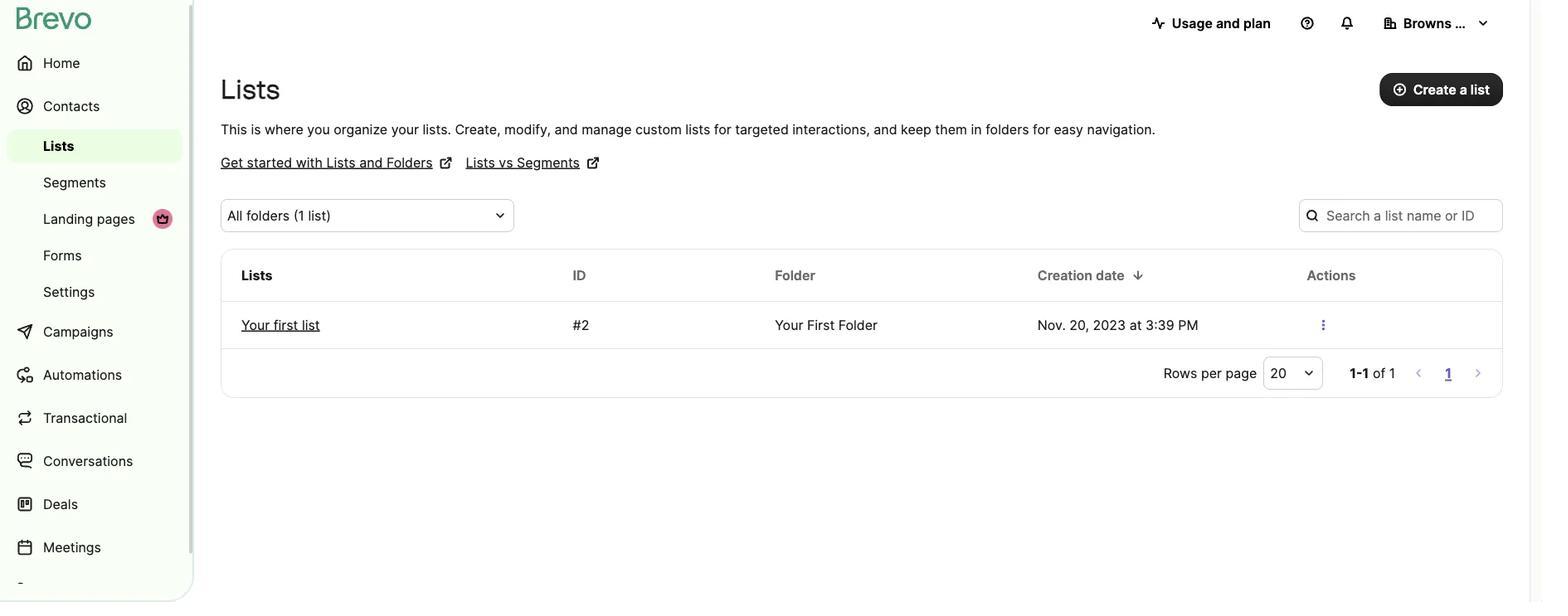 Task type: vqa. For each thing, say whether or not it's contained in the screenshot.
your first folder
yes



Task type: describe. For each thing, give the bounding box(es) containing it.
usage and plan button
[[1139, 7, 1285, 40]]

home
[[43, 55, 80, 71]]

all
[[227, 207, 243, 224]]

pm
[[1179, 317, 1199, 333]]

conversations
[[43, 453, 133, 469]]

your
[[391, 121, 419, 137]]

create
[[1414, 81, 1457, 98]]

list)
[[308, 207, 331, 224]]

all folders (1 list)
[[227, 207, 331, 224]]

targeted
[[736, 121, 789, 137]]

1 button
[[1443, 362, 1456, 385]]

#
[[573, 317, 582, 333]]

3:39
[[1146, 317, 1175, 333]]

calls link
[[7, 571, 183, 603]]

enterprise
[[1456, 15, 1522, 31]]

create a list
[[1414, 81, 1491, 98]]

lists vs segments
[[466, 154, 580, 171]]

settings
[[43, 284, 95, 300]]

get started with lists and folders
[[221, 154, 433, 171]]

lists vs segments link
[[466, 153, 600, 173]]

first
[[274, 317, 298, 333]]

lists.
[[423, 121, 451, 137]]

list for your first list
[[302, 317, 320, 333]]

# 2
[[573, 317, 590, 333]]

transactional link
[[7, 398, 183, 438]]

meetings
[[43, 539, 101, 556]]

keep
[[901, 121, 932, 137]]

landing pages link
[[7, 203, 183, 236]]

your for your first folder
[[775, 317, 804, 333]]

deals
[[43, 496, 78, 512]]

1 1 from the left
[[1363, 365, 1370, 381]]

browns
[[1404, 15, 1452, 31]]

contacts link
[[7, 86, 183, 126]]

get
[[221, 154, 243, 171]]

1 vertical spatial segments
[[43, 174, 106, 190]]

folders
[[387, 154, 433, 171]]

1 horizontal spatial folder
[[839, 317, 878, 333]]

contacts
[[43, 98, 100, 114]]

first
[[807, 317, 835, 333]]

2023
[[1094, 317, 1126, 333]]

home link
[[7, 43, 183, 83]]

left___rvooi image
[[156, 212, 169, 226]]

and down organize
[[359, 154, 383, 171]]

2 for from the left
[[1033, 121, 1051, 137]]

is
[[251, 121, 261, 137]]

campaigns
[[43, 324, 113, 340]]

creation
[[1038, 267, 1093, 283]]

and inside button
[[1217, 15, 1241, 31]]

forms
[[43, 247, 82, 264]]

lists up is on the left top
[[221, 73, 280, 105]]

lists left vs
[[466, 154, 495, 171]]

of
[[1373, 365, 1386, 381]]

usage and plan
[[1172, 15, 1271, 31]]

a
[[1460, 81, 1468, 98]]

deals link
[[7, 485, 183, 525]]

per
[[1202, 365, 1222, 381]]

id
[[573, 267, 586, 283]]

pages
[[97, 211, 135, 227]]

manage
[[582, 121, 632, 137]]

2 1 from the left
[[1390, 365, 1396, 381]]

20
[[1271, 365, 1287, 381]]

0 vertical spatial folder
[[775, 267, 816, 283]]

your first list
[[242, 317, 320, 333]]

plan
[[1244, 15, 1271, 31]]

all folders (1 list) button
[[221, 199, 515, 232]]

landing
[[43, 211, 93, 227]]

20 button
[[1264, 357, 1324, 390]]

lists right "with"
[[327, 154, 356, 171]]

this is where you organize your lists. create, modify, and manage custom lists for targeted interactions, and keep them in folders for easy navigation.
[[221, 121, 1156, 137]]

1-1 of 1
[[1351, 365, 1396, 381]]

20,
[[1070, 317, 1090, 333]]

started
[[247, 154, 292, 171]]

nov. 20, 2023 at 3:39 pm
[[1038, 317, 1199, 333]]

1 horizontal spatial folders
[[986, 121, 1030, 137]]



Task type: locate. For each thing, give the bounding box(es) containing it.
lists up your first list
[[242, 267, 273, 283]]

automations link
[[7, 355, 183, 395]]

None field
[[227, 206, 488, 226]]

your left 'first'
[[242, 317, 270, 333]]

1 horizontal spatial list
[[1471, 81, 1491, 98]]

date
[[1096, 267, 1125, 283]]

landing pages
[[43, 211, 135, 227]]

for left easy
[[1033, 121, 1051, 137]]

1 your from the left
[[242, 317, 270, 333]]

automations
[[43, 367, 122, 383]]

create,
[[455, 121, 501, 137]]

modify,
[[505, 121, 551, 137]]

1 inside button
[[1446, 365, 1452, 381]]

lists
[[686, 121, 711, 137]]

folders
[[986, 121, 1030, 137], [246, 207, 290, 224]]

Search a list name or ID search field
[[1300, 199, 1504, 232]]

settings link
[[7, 276, 183, 309]]

1 horizontal spatial 1
[[1390, 365, 1396, 381]]

them
[[936, 121, 968, 137]]

in
[[971, 121, 982, 137]]

vs
[[499, 154, 513, 171]]

lists link
[[7, 129, 183, 163]]

browns enterprise button
[[1371, 7, 1522, 40]]

organize
[[334, 121, 388, 137]]

page
[[1226, 365, 1258, 381]]

1 vertical spatial list
[[302, 317, 320, 333]]

nov.
[[1038, 317, 1066, 333]]

0 vertical spatial list
[[1471, 81, 1491, 98]]

where
[[265, 121, 304, 137]]

and left "keep"
[[874, 121, 898, 137]]

list
[[1471, 81, 1491, 98], [302, 317, 320, 333]]

3 1 from the left
[[1446, 365, 1452, 381]]

0 horizontal spatial your
[[242, 317, 270, 333]]

browns enterprise
[[1404, 15, 1522, 31]]

at
[[1130, 317, 1142, 333]]

segments up landing
[[43, 174, 106, 190]]

your
[[242, 317, 270, 333], [775, 317, 804, 333]]

0 vertical spatial segments
[[517, 154, 580, 171]]

none field inside all folders (1 list) popup button
[[227, 206, 488, 226]]

dialog
[[1530, 0, 1543, 603], [1530, 0, 1543, 603]]

lists down contacts
[[43, 138, 74, 154]]

1 vertical spatial folders
[[246, 207, 290, 224]]

list right 'first'
[[302, 317, 320, 333]]

folder right the first at bottom right
[[839, 317, 878, 333]]

actions
[[1308, 267, 1357, 283]]

usage
[[1172, 15, 1213, 31]]

campaigns link
[[7, 312, 183, 352]]

1 horizontal spatial segments
[[517, 154, 580, 171]]

this
[[221, 121, 247, 137]]

2
[[582, 317, 590, 333]]

create a list button
[[1381, 73, 1504, 106]]

(1
[[294, 207, 305, 224]]

2 your from the left
[[775, 317, 804, 333]]

transactional
[[43, 410, 127, 426]]

with
[[296, 154, 323, 171]]

your for your first list
[[242, 317, 270, 333]]

forms link
[[7, 239, 183, 272]]

1 for from the left
[[714, 121, 732, 137]]

you
[[307, 121, 330, 137]]

lists
[[221, 73, 280, 105], [43, 138, 74, 154], [327, 154, 356, 171], [466, 154, 495, 171], [242, 267, 273, 283]]

0 horizontal spatial 1
[[1363, 365, 1370, 381]]

segments link
[[7, 166, 183, 199]]

navigation.
[[1088, 121, 1156, 137]]

and right modify,
[[555, 121, 578, 137]]

folder up the first at bottom right
[[775, 267, 816, 283]]

0 horizontal spatial segments
[[43, 174, 106, 190]]

folders inside popup button
[[246, 207, 290, 224]]

folders left (1
[[246, 207, 290, 224]]

0 horizontal spatial folder
[[775, 267, 816, 283]]

list for create a list
[[1471, 81, 1491, 98]]

0 vertical spatial folders
[[986, 121, 1030, 137]]

2 horizontal spatial 1
[[1446, 365, 1452, 381]]

get started with lists and folders link
[[221, 153, 453, 173]]

1 vertical spatial folder
[[839, 317, 878, 333]]

list right a
[[1471, 81, 1491, 98]]

easy
[[1054, 121, 1084, 137]]

folder
[[775, 267, 816, 283], [839, 317, 878, 333]]

folders right in
[[986, 121, 1030, 137]]

1 horizontal spatial your
[[775, 317, 804, 333]]

0 horizontal spatial list
[[302, 317, 320, 333]]

calls
[[43, 583, 74, 599]]

creation date
[[1038, 267, 1125, 283]]

rows
[[1164, 365, 1198, 381]]

conversations link
[[7, 442, 183, 481]]

your first list link
[[242, 315, 533, 335]]

0 horizontal spatial for
[[714, 121, 732, 137]]

custom
[[636, 121, 682, 137]]

meetings link
[[7, 528, 183, 568]]

list inside button
[[1471, 81, 1491, 98]]

rows per page
[[1164, 365, 1258, 381]]

interactions,
[[793, 121, 870, 137]]

0 horizontal spatial folders
[[246, 207, 290, 224]]

1-
[[1351, 365, 1363, 381]]

and left plan at top
[[1217, 15, 1241, 31]]

for right lists
[[714, 121, 732, 137]]

1 horizontal spatial for
[[1033, 121, 1051, 137]]

your left the first at bottom right
[[775, 317, 804, 333]]

1
[[1363, 365, 1370, 381], [1390, 365, 1396, 381], [1446, 365, 1452, 381]]

segments down modify,
[[517, 154, 580, 171]]



